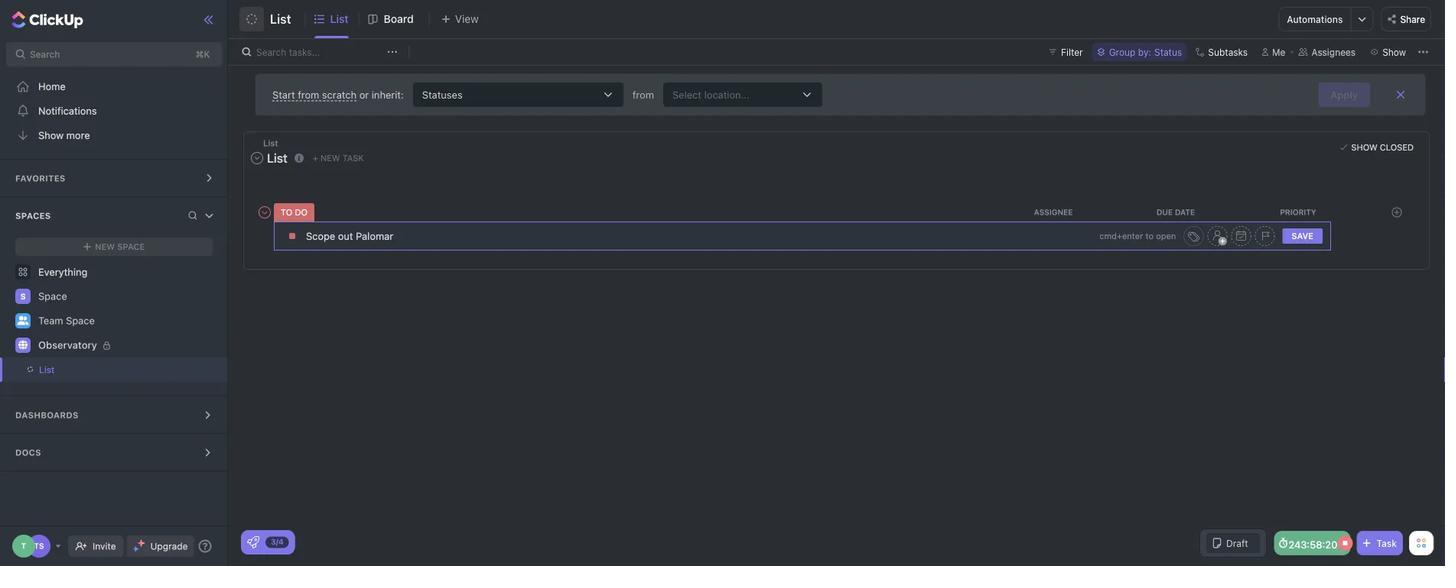 Task type: locate. For each thing, give the bounding box(es) containing it.
space up observatory
[[66, 315, 95, 327]]

list button
[[249, 147, 291, 169]]

filter button
[[1043, 43, 1089, 61]]

2 vertical spatial space
[[66, 315, 95, 327]]

save
[[1292, 231, 1314, 241]]

space
[[117, 242, 145, 252], [38, 291, 67, 302], [66, 315, 95, 327]]

set priority image
[[1255, 226, 1275, 246]]

list inside sidebar "navigation"
[[39, 365, 55, 376]]

sparkle svg 1 image
[[137, 540, 145, 548]]

search for search tasks...
[[256, 47, 286, 57]]

board link
[[384, 0, 420, 38]]

show inside dropdown button
[[1383, 47, 1406, 57]]

0 horizontal spatial search
[[30, 49, 60, 60]]

board
[[384, 13, 414, 25]]

list down observatory
[[39, 365, 55, 376]]

notifications link
[[0, 99, 228, 123]]

+
[[313, 153, 318, 163]]

new up everything 'link'
[[95, 242, 115, 252]]

0 vertical spatial list link
[[330, 0, 355, 38]]

1 horizontal spatial show
[[1351, 143, 1378, 153]]

show
[[1383, 47, 1406, 57], [38, 130, 64, 141], [1351, 143, 1378, 153]]

automations button
[[1279, 8, 1351, 31]]

priority button
[[1239, 208, 1361, 217]]

new inside sidebar "navigation"
[[95, 242, 115, 252]]

0 horizontal spatial list link
[[0, 358, 198, 383]]

open
[[1156, 231, 1176, 241]]

from right start
[[298, 89, 319, 101]]

0 horizontal spatial new
[[95, 242, 115, 252]]

observatory
[[38, 340, 97, 351]]

show inside sidebar "navigation"
[[38, 130, 64, 141]]

everything link
[[0, 260, 228, 285]]

show inside button
[[1351, 143, 1378, 153]]

tasks...
[[289, 47, 320, 57]]

from left select
[[633, 89, 654, 101]]

me
[[1272, 47, 1286, 57]]

statuses button
[[404, 83, 633, 107]]

sidebar navigation
[[0, 0, 231, 567]]

due date
[[1157, 208, 1195, 217]]

subtasks
[[1208, 47, 1248, 57]]

0 vertical spatial show
[[1383, 47, 1406, 57]]

search inside sidebar "navigation"
[[30, 49, 60, 60]]

priority
[[1280, 208, 1316, 217]]

set priority element
[[1255, 226, 1275, 246]]

1 horizontal spatial from
[[633, 89, 654, 101]]

list down start
[[263, 138, 278, 148]]

select location...
[[672, 89, 750, 101]]

assignees button
[[1292, 43, 1363, 61]]

cmd+enter
[[1100, 231, 1143, 241]]

new right + at top
[[321, 153, 340, 163]]

list
[[270, 12, 291, 26], [330, 13, 349, 25], [263, 138, 278, 148], [267, 151, 288, 165], [39, 365, 55, 376]]

by:
[[1138, 47, 1151, 57]]

show button
[[1366, 43, 1411, 61]]

show left closed
[[1351, 143, 1378, 153]]

team space link
[[38, 309, 215, 334]]

0 vertical spatial space
[[117, 242, 145, 252]]

show left more
[[38, 130, 64, 141]]

1 vertical spatial list link
[[0, 358, 198, 383]]

cmd+enter to open
[[1100, 231, 1176, 241]]

sparkle svg 2 image
[[133, 547, 139, 553]]

team space
[[38, 315, 95, 327]]

select location... button
[[654, 83, 832, 107]]

start from scratch or inherit:
[[272, 89, 404, 101]]

space up everything 'link'
[[117, 242, 145, 252]]

Task Name text field
[[306, 222, 1096, 250]]

1 vertical spatial new
[[95, 242, 115, 252]]

search for search
[[30, 49, 60, 60]]

new space
[[95, 242, 145, 252]]

list link
[[330, 0, 355, 38], [0, 358, 198, 383]]

search left "tasks..."
[[256, 47, 286, 57]]

filter
[[1061, 47, 1083, 57]]

2 vertical spatial show
[[1351, 143, 1378, 153]]

search tasks...
[[256, 47, 320, 57]]

list info image
[[294, 154, 304, 163]]

share button
[[1381, 7, 1431, 31]]

list inside list dropdown button
[[267, 151, 288, 165]]

2 horizontal spatial show
[[1383, 47, 1406, 57]]

1 horizontal spatial new
[[321, 153, 340, 163]]

statuses
[[422, 89, 463, 101]]

list left list info icon
[[267, 151, 288, 165]]

list up search tasks...
[[270, 12, 291, 26]]

or
[[359, 89, 369, 101]]

new
[[321, 153, 340, 163], [95, 242, 115, 252]]

list link up search tasks... text field
[[330, 0, 355, 38]]

0 horizontal spatial show
[[38, 130, 64, 141]]

0 horizontal spatial from
[[298, 89, 319, 101]]

1 vertical spatial show
[[38, 130, 64, 141]]

inherit:
[[372, 89, 404, 101]]

search up home
[[30, 49, 60, 60]]

status
[[1154, 47, 1182, 57]]

onboarding checklist button image
[[247, 537, 259, 549]]

list link down observatory
[[0, 358, 198, 383]]

1 horizontal spatial search
[[256, 47, 286, 57]]

space up team
[[38, 291, 67, 302]]

task
[[343, 153, 364, 163]]

due date button
[[1116, 208, 1239, 217]]

favorites
[[15, 174, 66, 184]]

show for show
[[1383, 47, 1406, 57]]

closed
[[1380, 143, 1414, 153]]

view button
[[429, 10, 483, 29]]

notifications
[[38, 105, 97, 117]]

team
[[38, 315, 63, 327]]

list up search tasks... text field
[[330, 13, 349, 25]]

search
[[256, 47, 286, 57], [30, 49, 60, 60]]

show closed button
[[1336, 140, 1418, 155]]

show down share button
[[1383, 47, 1406, 57]]

spaces
[[15, 211, 51, 221]]

from
[[298, 89, 319, 101], [633, 89, 654, 101]]

start
[[272, 89, 295, 101]]

t
[[21, 542, 26, 551]]

⌘k
[[196, 49, 210, 60]]

1 horizontal spatial list link
[[330, 0, 355, 38]]



Task type: describe. For each thing, give the bounding box(es) containing it.
group by: status
[[1109, 47, 1182, 57]]

243:58:20
[[1289, 539, 1338, 551]]

show for show closed
[[1351, 143, 1378, 153]]

share
[[1400, 14, 1425, 25]]

scratch
[[322, 89, 357, 101]]

docs
[[15, 448, 41, 458]]

user group image
[[17, 316, 29, 325]]

task
[[1377, 539, 1397, 549]]

show for show more
[[38, 130, 64, 141]]

0 vertical spatial new
[[321, 153, 340, 163]]

show closed
[[1351, 143, 1414, 153]]

3/4
[[271, 538, 284, 547]]

date
[[1175, 208, 1195, 217]]

home
[[38, 81, 66, 92]]

s
[[20, 292, 25, 302]]

1 from from the left
[[298, 89, 319, 101]]

more
[[66, 130, 90, 141]]

automations
[[1287, 14, 1343, 24]]

globe image
[[18, 341, 28, 350]]

to
[[1146, 231, 1154, 241]]

due
[[1157, 208, 1173, 217]]

Search tasks... text field
[[256, 41, 383, 63]]

favorites button
[[0, 160, 228, 197]]

space for team
[[66, 315, 95, 327]]

home link
[[0, 74, 228, 99]]

assignees
[[1312, 47, 1356, 57]]

space for new
[[117, 242, 145, 252]]

view
[[455, 13, 479, 25]]

list button
[[264, 2, 291, 36]]

onboarding checklist button element
[[247, 537, 259, 549]]

2 from from the left
[[633, 89, 654, 101]]

subtasks button
[[1190, 43, 1253, 61]]

upgrade
[[150, 542, 188, 552]]

ts
[[34, 542, 44, 551]]

assignee button
[[994, 208, 1116, 217]]

group
[[1109, 47, 1136, 57]]

invite
[[93, 542, 116, 552]]

1 vertical spatial space
[[38, 291, 67, 302]]

observatory link
[[38, 334, 215, 358]]

dashboards
[[15, 411, 79, 421]]

space link
[[38, 285, 215, 309]]

list inside list button
[[270, 12, 291, 26]]

upgrade link
[[127, 536, 194, 558]]

select
[[672, 89, 702, 101]]

me button
[[1256, 43, 1292, 61]]

location...
[[704, 89, 750, 101]]

show more
[[38, 130, 90, 141]]

start from scratch link
[[272, 89, 357, 101]]

everything
[[38, 267, 87, 278]]

assignee
[[1034, 208, 1073, 217]]

+ new task
[[313, 153, 364, 163]]



Task type: vqa. For each thing, say whether or not it's contained in the screenshot.
tasks...
yes



